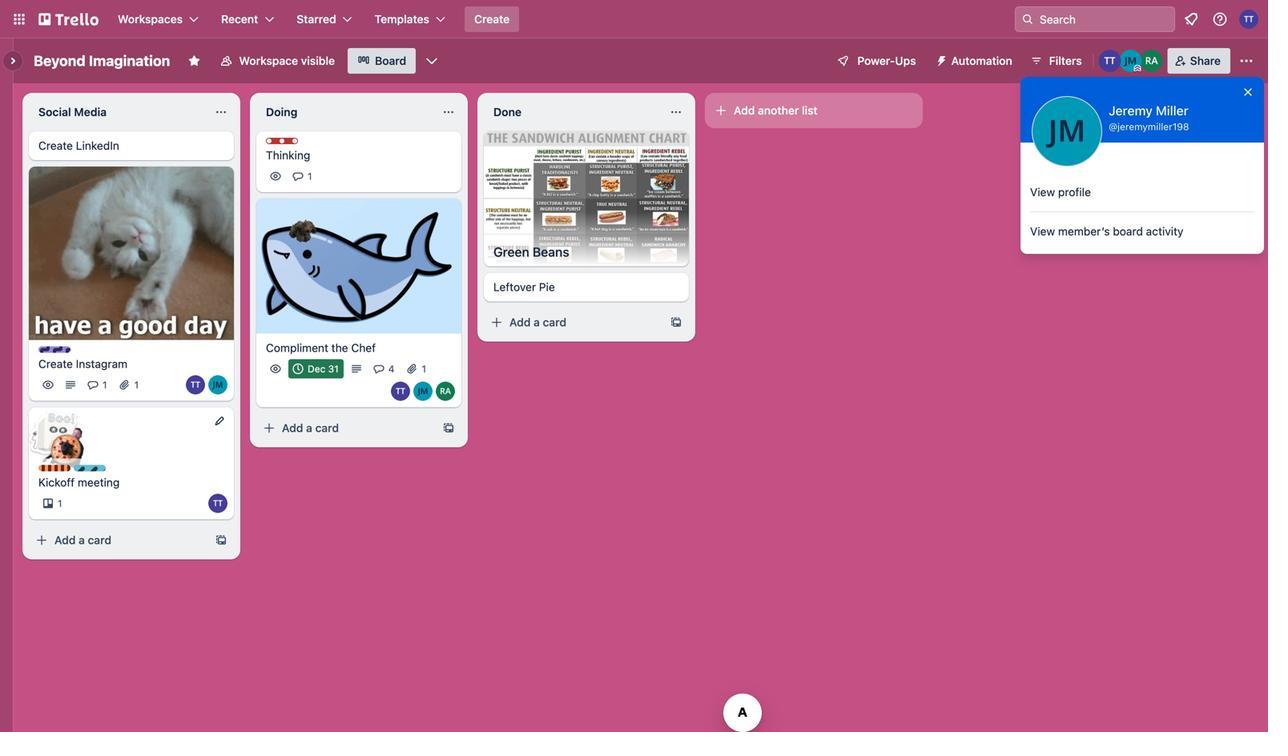 Task type: locate. For each thing, give the bounding box(es) containing it.
green beans
[[494, 244, 569, 260]]

board
[[375, 54, 406, 67]]

visible
[[301, 54, 335, 67]]

2 vertical spatial add a card
[[54, 534, 111, 547]]

1 vertical spatial create
[[38, 139, 73, 152]]

recent
[[221, 12, 258, 26]]

dec
[[308, 363, 326, 375]]

1 horizontal spatial terry turtle (terryturtle) image
[[1099, 50, 1121, 72]]

1 horizontal spatial jeremy miller (jeremymiller198) image
[[1032, 96, 1102, 167]]

2 horizontal spatial a
[[534, 316, 540, 329]]

1
[[308, 171, 312, 182], [422, 363, 426, 375], [103, 380, 107, 391], [134, 380, 139, 391], [58, 498, 62, 509]]

1 vertical spatial ruby anderson (rubyanderson7) image
[[436, 382, 455, 401]]

1 vertical spatial a
[[306, 421, 312, 435]]

2 vertical spatial terry turtle (terryturtle) image
[[208, 494, 228, 513]]

terry turtle (terryturtle) image
[[1099, 50, 1121, 72], [186, 376, 205, 395]]

2 vertical spatial add a card button
[[29, 528, 208, 553]]

social media
[[38, 105, 107, 119]]

jeremy miller @ jeremymiller198
[[1109, 103, 1189, 132]]

sparkling
[[90, 466, 134, 477]]

add a card down dec 31 option
[[282, 421, 339, 435]]

compliment the chef
[[266, 341, 376, 355]]

2 horizontal spatial terry turtle (terryturtle) image
[[1239, 10, 1259, 29]]

workspace visible
[[239, 54, 335, 67]]

0 horizontal spatial create from template… image
[[215, 534, 228, 547]]

ruby anderson (rubyanderson7) image right jeremy miller (jeremymiller198) icon
[[436, 382, 455, 401]]

card down the dec 31
[[315, 421, 339, 435]]

dec 31
[[308, 363, 339, 375]]

0 horizontal spatial terry turtle (terryturtle) image
[[208, 494, 228, 513]]

2 vertical spatial create from template… image
[[215, 534, 228, 547]]

@
[[1109, 121, 1118, 132]]

add down leftover pie
[[510, 316, 531, 329]]

2 horizontal spatial card
[[543, 316, 567, 329]]

0 vertical spatial card
[[543, 316, 567, 329]]

1 horizontal spatial create from template… image
[[442, 422, 455, 435]]

2 horizontal spatial jeremy miller (jeremymiller198) image
[[1120, 50, 1142, 72]]

a down dec 31 option
[[306, 421, 312, 435]]

2 horizontal spatial add a card
[[510, 316, 567, 329]]

a for done
[[534, 316, 540, 329]]

0 vertical spatial create from template… image
[[670, 316, 683, 329]]

profile
[[1058, 185, 1091, 199]]

a for doing
[[306, 421, 312, 435]]

1 vertical spatial add a card
[[282, 421, 339, 435]]

1 view from the top
[[1030, 185, 1055, 199]]

0 horizontal spatial a
[[79, 534, 85, 547]]

doing
[[266, 105, 298, 119]]

view left member's
[[1030, 225, 1055, 238]]

view for view profile
[[1030, 185, 1055, 199]]

view left profile
[[1030, 185, 1055, 199]]

1 horizontal spatial add a card button
[[256, 415, 436, 441]]

create from template… image
[[670, 316, 683, 329], [442, 422, 455, 435], [215, 534, 228, 547]]

create for create
[[474, 12, 510, 26]]

1 up jeremy miller (jeremymiller198) icon
[[422, 363, 426, 375]]

add left another
[[734, 104, 755, 117]]

0 vertical spatial add a card
[[510, 316, 567, 329]]

kickoff
[[38, 476, 75, 489]]

primary element
[[0, 0, 1268, 38]]

power-
[[858, 54, 895, 67]]

card for doing
[[315, 421, 339, 435]]

card
[[543, 316, 567, 329], [315, 421, 339, 435], [88, 534, 111, 547]]

add a card button down leftover pie link on the top
[[484, 310, 663, 335]]

add
[[734, 104, 755, 117], [510, 316, 531, 329], [282, 421, 303, 435], [54, 534, 76, 547]]

Done text field
[[484, 99, 660, 125]]

0 vertical spatial a
[[534, 316, 540, 329]]

chef
[[351, 341, 376, 355]]

add a card for done
[[510, 316, 567, 329]]

0 horizontal spatial card
[[88, 534, 111, 547]]

terry turtle (terryturtle) image left this member is an admin of this board. image
[[1099, 50, 1121, 72]]

jeremymiller198
[[1118, 121, 1189, 132]]

1 vertical spatial jeremy miller (jeremymiller198) image
[[1032, 96, 1102, 167]]

0 horizontal spatial jeremy miller (jeremymiller198) image
[[208, 376, 228, 395]]

add another list button
[[705, 93, 923, 128]]

workspace
[[239, 54, 298, 67]]

beans
[[533, 244, 569, 260]]

leftover
[[494, 281, 536, 294]]

Social Media text field
[[29, 99, 205, 125]]

jeremy miller (jeremymiller198) image left @
[[1032, 96, 1102, 167]]

1 horizontal spatial ruby anderson (rubyanderson7) image
[[1141, 50, 1163, 72]]

0 horizontal spatial add a card
[[54, 534, 111, 547]]

add a card button
[[484, 310, 663, 335], [256, 415, 436, 441], [29, 528, 208, 553]]

a
[[534, 316, 540, 329], [306, 421, 312, 435], [79, 534, 85, 547]]

add a card
[[510, 316, 567, 329], [282, 421, 339, 435], [54, 534, 111, 547]]

color: bold red, title: "thoughts" element
[[266, 138, 326, 150]]

create from template… image for done
[[670, 316, 683, 329]]

card down pie
[[543, 316, 567, 329]]

1 horizontal spatial terry turtle (terryturtle) image
[[391, 382, 410, 401]]

card for social media
[[88, 534, 111, 547]]

1 vertical spatial terry turtle (terryturtle) image
[[391, 382, 410, 401]]

a down pie
[[534, 316, 540, 329]]

create
[[474, 12, 510, 26], [38, 139, 73, 152], [38, 358, 73, 371]]

terry turtle (terryturtle) image
[[1239, 10, 1259, 29], [391, 382, 410, 401], [208, 494, 228, 513]]

filters button
[[1025, 48, 1087, 74]]

1 vertical spatial create from template… image
[[442, 422, 455, 435]]

1 horizontal spatial card
[[315, 421, 339, 435]]

color: sky, title: "sparkling" element
[[74, 465, 134, 477]]

2 horizontal spatial add a card button
[[484, 310, 663, 335]]

create inside button
[[474, 12, 510, 26]]

another
[[758, 104, 799, 117]]

workspaces button
[[108, 6, 208, 32]]

recent button
[[212, 6, 284, 32]]

create instagram link
[[38, 356, 224, 372]]

add a card button for doing
[[256, 415, 436, 441]]

jeremy miller (jeremymiller198) image
[[413, 382, 433, 401]]

terry turtle (terryturtle) image down the create instagram link
[[186, 376, 205, 395]]

add down dec 31 option
[[282, 421, 303, 435]]

instagram
[[76, 358, 128, 371]]

pete ghost image
[[28, 408, 79, 459]]

power-ups button
[[826, 48, 926, 74]]

1 vertical spatial terry turtle (terryturtle) image
[[186, 376, 205, 395]]

0 vertical spatial add a card button
[[484, 310, 663, 335]]

jeremy miller (jeremymiller198) image
[[1120, 50, 1142, 72], [1032, 96, 1102, 167], [208, 376, 228, 395]]

beyond imagination
[[34, 52, 170, 69]]

2 horizontal spatial create from template… image
[[670, 316, 683, 329]]

0 horizontal spatial add a card button
[[29, 528, 208, 553]]

linkedin
[[76, 139, 119, 152]]

0 vertical spatial view
[[1030, 185, 1055, 199]]

2 vertical spatial card
[[88, 534, 111, 547]]

add a card down kickoff meeting
[[54, 534, 111, 547]]

2 vertical spatial jeremy miller (jeremymiller198) image
[[208, 376, 228, 395]]

templates button
[[365, 6, 455, 32]]

back to home image
[[38, 6, 99, 32]]

0 horizontal spatial ruby anderson (rubyanderson7) image
[[436, 382, 455, 401]]

1 vertical spatial view
[[1030, 225, 1055, 238]]

Doing text field
[[256, 99, 433, 125]]

ruby anderson (rubyanderson7) image
[[1141, 50, 1163, 72], [436, 382, 455, 401]]

power-ups
[[858, 54, 916, 67]]

0 vertical spatial ruby anderson (rubyanderson7) image
[[1141, 50, 1163, 72]]

card down meeting
[[88, 534, 111, 547]]

thoughts thinking
[[266, 139, 326, 162]]

0 vertical spatial create
[[474, 12, 510, 26]]

view
[[1030, 185, 1055, 199], [1030, 225, 1055, 238]]

1 horizontal spatial a
[[306, 421, 312, 435]]

1 vertical spatial card
[[315, 421, 339, 435]]

add a card down pie
[[510, 316, 567, 329]]

jeremy miller (jeremymiller198) image up 'edit card' image
[[208, 376, 228, 395]]

create linkedin link
[[38, 138, 224, 154]]

jeremy miller (jeremymiller198) image up jeremy
[[1120, 50, 1142, 72]]

0 vertical spatial terry turtle (terryturtle) image
[[1239, 10, 1259, 29]]

2 vertical spatial a
[[79, 534, 85, 547]]

1 vertical spatial add a card button
[[256, 415, 436, 441]]

starred button
[[287, 6, 362, 32]]

add down kickoff
[[54, 534, 76, 547]]

2 vertical spatial create
[[38, 358, 73, 371]]

social
[[38, 105, 71, 119]]

compliment the chef link
[[266, 340, 452, 356]]

0 horizontal spatial terry turtle (terryturtle) image
[[186, 376, 205, 395]]

1 horizontal spatial add a card
[[282, 421, 339, 435]]

edit card image
[[213, 415, 226, 428]]

done
[[494, 105, 522, 119]]

ruby anderson (rubyanderson7) image left share button
[[1141, 50, 1163, 72]]

Search field
[[1015, 6, 1175, 32]]

imagination
[[89, 52, 170, 69]]

thinking link
[[266, 147, 452, 163]]

color: orange, title: none image
[[38, 465, 71, 472]]

board
[[1113, 225, 1143, 238]]

a down kickoff meeting
[[79, 534, 85, 547]]

2 view from the top
[[1030, 225, 1055, 238]]

add a card button down "31"
[[256, 415, 436, 441]]

add a card button down kickoff meeting link
[[29, 528, 208, 553]]

0 vertical spatial terry turtle (terryturtle) image
[[1099, 50, 1121, 72]]



Task type: describe. For each thing, give the bounding box(es) containing it.
workspace visible button
[[210, 48, 345, 74]]

add a card for doing
[[282, 421, 339, 435]]

member's
[[1058, 225, 1110, 238]]

open information menu image
[[1212, 11, 1228, 27]]

this member is an admin of this board. image
[[1134, 65, 1141, 72]]

search image
[[1022, 13, 1034, 26]]

1 down kickoff
[[58, 498, 62, 509]]

https://media1.giphy.com/media/3ov9jucrjra1ggg9vu/100w.gif?cid=ad960664cgd8q560jl16i4tqsq6qk30rgh2t6st4j6ihzo35&ep=v1_stickers_search&rid=100w.gif&ct=s image
[[276, 198, 329, 251]]

terry turtle (terryturtle) image for the top jeremy miller (jeremymiller198) image
[[1099, 50, 1121, 72]]

starred
[[297, 12, 336, 26]]

0 vertical spatial jeremy miller (jeremymiller198) image
[[1120, 50, 1142, 72]]

1 down the create instagram link
[[134, 380, 139, 391]]

share
[[1190, 54, 1221, 67]]

add inside button
[[734, 104, 755, 117]]

create instagram
[[38, 358, 128, 371]]

1 down thoughts thinking
[[308, 171, 312, 182]]

the
[[331, 341, 348, 355]]

Board name text field
[[26, 48, 178, 74]]

media
[[74, 105, 107, 119]]

create from template… image for doing
[[442, 422, 455, 435]]

add for done
[[510, 316, 531, 329]]

miller
[[1156, 103, 1189, 118]]

thoughts
[[282, 139, 326, 150]]

card for done
[[543, 316, 567, 329]]

create linkedin
[[38, 139, 119, 152]]

1 down instagram
[[103, 380, 107, 391]]

activity
[[1146, 225, 1184, 238]]

close image
[[1242, 86, 1255, 99]]

star or unstar board image
[[188, 54, 201, 67]]

green beans link
[[484, 238, 689, 267]]

create for create linkedin
[[38, 139, 73, 152]]

compliment
[[266, 341, 328, 355]]

add for social media
[[54, 534, 76, 547]]

terry turtle (terryturtle) image inside primary element
[[1239, 10, 1259, 29]]

thinking
[[266, 149, 310, 162]]

workspaces
[[118, 12, 183, 26]]

jeremy
[[1109, 103, 1153, 118]]

create button
[[465, 6, 519, 32]]

add a card button for social media
[[29, 528, 208, 553]]

board link
[[348, 48, 416, 74]]

a for social media
[[79, 534, 85, 547]]

share button
[[1168, 48, 1231, 74]]

templates
[[375, 12, 429, 26]]

filters
[[1049, 54, 1082, 67]]

kickoff meeting
[[38, 476, 120, 489]]

meeting
[[78, 476, 120, 489]]

beyond
[[34, 52, 85, 69]]

https://media3.giphy.com/media/uzbc1merae75kv3oqd/100w.gif?cid=ad960664cgd8q560jl16i4tqsq6qk30rgh2t6st4j6ihzo35&ep=v1_stickers_search&rid=100w.gif&ct=s image
[[43, 412, 102, 471]]

create from template… image for social media
[[215, 534, 228, 547]]

automation button
[[929, 48, 1022, 74]]

31
[[328, 363, 339, 375]]

sm image
[[929, 48, 952, 71]]

view member's board activity
[[1030, 225, 1184, 238]]

show menu image
[[1239, 53, 1255, 69]]

add another list
[[734, 104, 818, 117]]

leftover pie
[[494, 281, 555, 294]]

leftover pie link
[[494, 279, 679, 295]]

0 notifications image
[[1182, 10, 1201, 29]]

ups
[[895, 54, 916, 67]]

automation
[[952, 54, 1013, 67]]

4
[[388, 363, 395, 375]]

add for doing
[[282, 421, 303, 435]]

create for create instagram
[[38, 358, 73, 371]]

green
[[494, 244, 530, 260]]

terry turtle (terryturtle) image for bottommost jeremy miller (jeremymiller198) image
[[186, 376, 205, 395]]

add a card for social media
[[54, 534, 111, 547]]

view profile
[[1030, 185, 1091, 199]]

color: purple, title: none image
[[38, 347, 71, 353]]

Dec 31 checkbox
[[288, 359, 344, 379]]

view for view member's board activity
[[1030, 225, 1055, 238]]

add a card button for done
[[484, 310, 663, 335]]

customize views image
[[424, 53, 440, 69]]

list
[[802, 104, 818, 117]]

kickoff meeting link
[[38, 475, 224, 491]]

pie
[[539, 281, 555, 294]]



Task type: vqa. For each thing, say whether or not it's contained in the screenshot.
right Add a card button
yes



